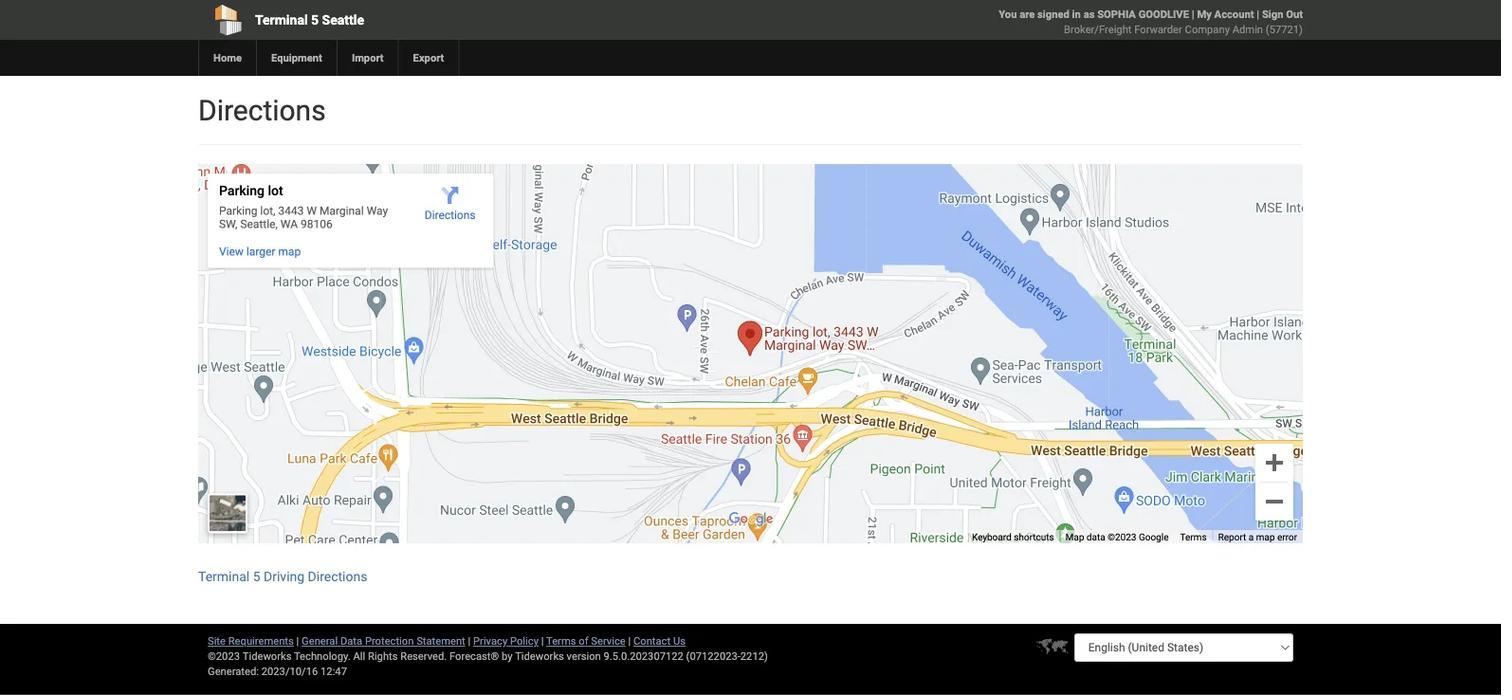 Task type: describe. For each thing, give the bounding box(es) containing it.
0 vertical spatial directions
[[198, 93, 326, 127]]

you are signed in as sophia goodlive | my account | sign out broker/freight forwarder company admin (57721)
[[999, 8, 1304, 36]]

sophia
[[1098, 8, 1137, 20]]

version
[[567, 650, 601, 663]]

import
[[352, 52, 384, 64]]

| left sign
[[1257, 8, 1260, 20]]

home link
[[198, 40, 256, 76]]

tideworks
[[515, 650, 564, 663]]

terminal 5 driving directions
[[198, 569, 368, 585]]

| up forecast®
[[468, 635, 471, 648]]

terminal for terminal 5 driving directions
[[198, 569, 250, 585]]

goodlive
[[1139, 8, 1190, 20]]

export
[[413, 52, 444, 64]]

data
[[341, 635, 363, 648]]

all
[[353, 650, 366, 663]]

| up tideworks
[[542, 635, 544, 648]]

out
[[1287, 8, 1304, 20]]

of
[[579, 635, 589, 648]]

contact us link
[[634, 635, 686, 648]]

(07122023-
[[687, 650, 741, 663]]

technology.
[[294, 650, 351, 663]]

account
[[1215, 8, 1255, 20]]

broker/freight
[[1065, 23, 1132, 36]]

requirements
[[228, 635, 294, 648]]

| left the my
[[1192, 8, 1195, 20]]

policy
[[510, 635, 539, 648]]

protection
[[365, 635, 414, 648]]

sign out link
[[1263, 8, 1304, 20]]

statement
[[417, 635, 466, 648]]

5 for seattle
[[311, 12, 319, 28]]

terminal 5 driving directions link
[[198, 569, 368, 585]]

us
[[674, 635, 686, 648]]

sign
[[1263, 8, 1284, 20]]

1 vertical spatial directions
[[308, 569, 368, 585]]

| left general at the bottom of the page
[[297, 635, 299, 648]]

by
[[502, 650, 513, 663]]

you
[[999, 8, 1018, 20]]

site
[[208, 635, 226, 648]]

service
[[591, 635, 626, 648]]



Task type: locate. For each thing, give the bounding box(es) containing it.
my account link
[[1198, 8, 1255, 20]]

0 vertical spatial 5
[[311, 12, 319, 28]]

reserved.
[[401, 650, 447, 663]]

1 vertical spatial 5
[[253, 569, 261, 585]]

export link
[[398, 40, 459, 76]]

12:47
[[321, 666, 347, 678]]

1 horizontal spatial terminal
[[255, 12, 308, 28]]

general
[[302, 635, 338, 648]]

directions
[[198, 93, 326, 127], [308, 569, 368, 585]]

admin
[[1233, 23, 1264, 36]]

| up 9.5.0.202307122
[[629, 635, 631, 648]]

9.5.0.202307122
[[604, 650, 684, 663]]

terms
[[547, 635, 576, 648]]

forwarder
[[1135, 23, 1183, 36]]

site requirements | general data protection statement | privacy policy | terms of service | contact us ©2023 tideworks technology. all rights reserved. forecast® by tideworks version 9.5.0.202307122 (07122023-2212) generated: 2023/10/16 12:47
[[208, 635, 768, 678]]

0 vertical spatial terminal
[[255, 12, 308, 28]]

forecast®
[[450, 650, 499, 663]]

equipment link
[[256, 40, 337, 76]]

terminal up equipment link
[[255, 12, 308, 28]]

|
[[1192, 8, 1195, 20], [1257, 8, 1260, 20], [297, 635, 299, 648], [468, 635, 471, 648], [542, 635, 544, 648], [629, 635, 631, 648]]

general data protection statement link
[[302, 635, 466, 648]]

terms of service link
[[547, 635, 626, 648]]

terminal
[[255, 12, 308, 28], [198, 569, 250, 585]]

seattle
[[322, 12, 364, 28]]

1 horizontal spatial 5
[[311, 12, 319, 28]]

terminal for terminal 5 seattle
[[255, 12, 308, 28]]

home
[[213, 52, 242, 64]]

my
[[1198, 8, 1212, 20]]

privacy
[[473, 635, 508, 648]]

terminal left driving
[[198, 569, 250, 585]]

signed
[[1038, 8, 1070, 20]]

in
[[1073, 8, 1082, 20]]

0 horizontal spatial 5
[[253, 569, 261, 585]]

0 horizontal spatial terminal
[[198, 569, 250, 585]]

(57721)
[[1267, 23, 1304, 36]]

generated:
[[208, 666, 259, 678]]

import link
[[337, 40, 398, 76]]

company
[[1186, 23, 1231, 36]]

as
[[1084, 8, 1095, 20]]

directions down equipment link
[[198, 93, 326, 127]]

are
[[1020, 8, 1035, 20]]

2023/10/16
[[262, 666, 318, 678]]

1 vertical spatial terminal
[[198, 569, 250, 585]]

terminal 5 seattle link
[[198, 0, 642, 40]]

5 left driving
[[253, 569, 261, 585]]

rights
[[368, 650, 398, 663]]

5
[[311, 12, 319, 28], [253, 569, 261, 585]]

5 left 'seattle'
[[311, 12, 319, 28]]

privacy policy link
[[473, 635, 539, 648]]

5 for driving
[[253, 569, 261, 585]]

driving
[[264, 569, 305, 585]]

directions right driving
[[308, 569, 368, 585]]

2212)
[[741, 650, 768, 663]]

terminal 5 seattle
[[255, 12, 364, 28]]

©2023 tideworks
[[208, 650, 292, 663]]

5 inside terminal 5 seattle link
[[311, 12, 319, 28]]

contact
[[634, 635, 671, 648]]

equipment
[[271, 52, 322, 64]]

site requirements link
[[208, 635, 294, 648]]



Task type: vqa. For each thing, say whether or not it's contained in the screenshot.
5 for Seattle
yes



